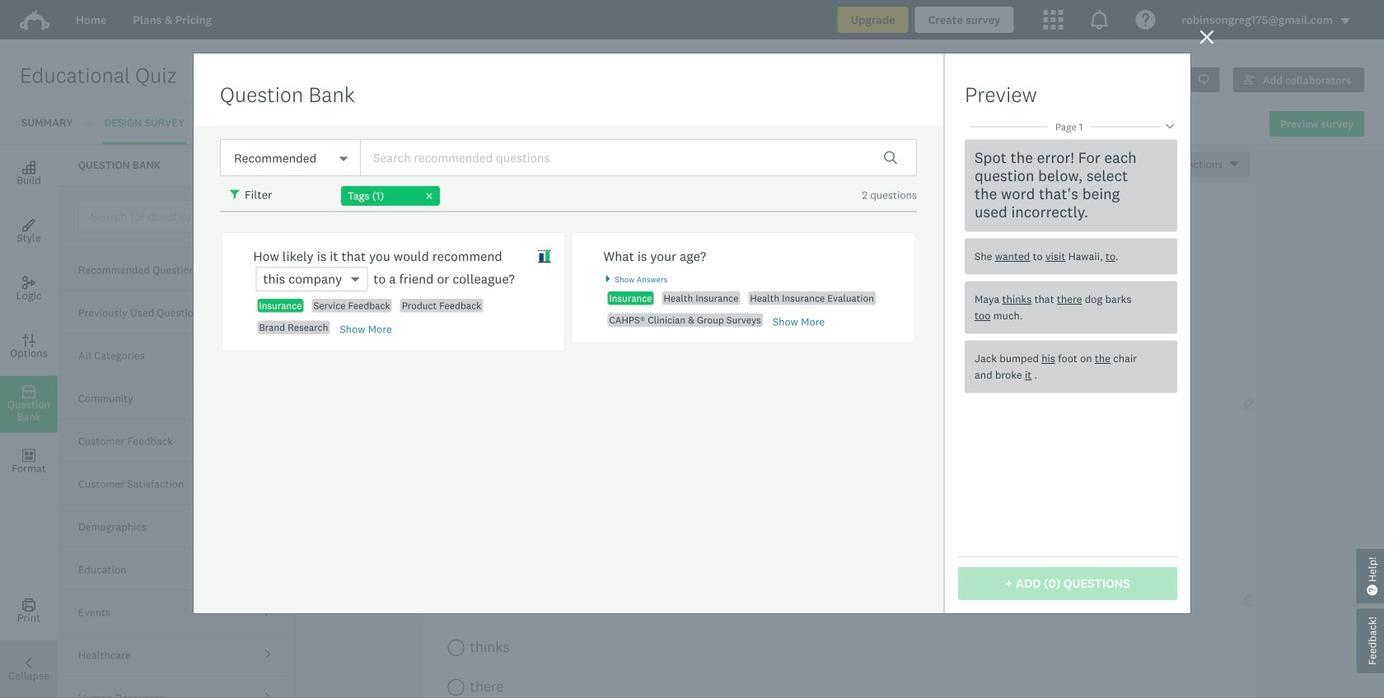 Task type: locate. For each thing, give the bounding box(es) containing it.
0 vertical spatial icon   xjtfe image
[[230, 190, 241, 201]]

Search recommended questions text field
[[360, 139, 917, 176]]

help icon image
[[1136, 10, 1156, 30]]

1 vertical spatial icon   xjtfe image
[[537, 250, 551, 264]]

1 horizontal spatial products icon image
[[1090, 10, 1109, 30]]

Search for questions text field
[[78, 200, 288, 233]]

0 horizontal spatial products icon image
[[1044, 10, 1063, 30]]

icon   xjtfe image
[[230, 190, 241, 201], [537, 250, 551, 264]]

0 horizontal spatial icon   xjtfe image
[[230, 190, 241, 201]]

products icon image
[[1044, 10, 1063, 30], [1090, 10, 1109, 30]]



Task type: describe. For each thing, give the bounding box(es) containing it.
surveymonkey logo image
[[20, 10, 49, 31]]

2 products icon image from the left
[[1090, 10, 1109, 30]]

1 products icon image from the left
[[1044, 10, 1063, 30]]

1 horizontal spatial icon   xjtfe image
[[537, 250, 551, 264]]



Task type: vqa. For each thing, say whether or not it's contained in the screenshot.
icon   XJTfE to the right
yes



